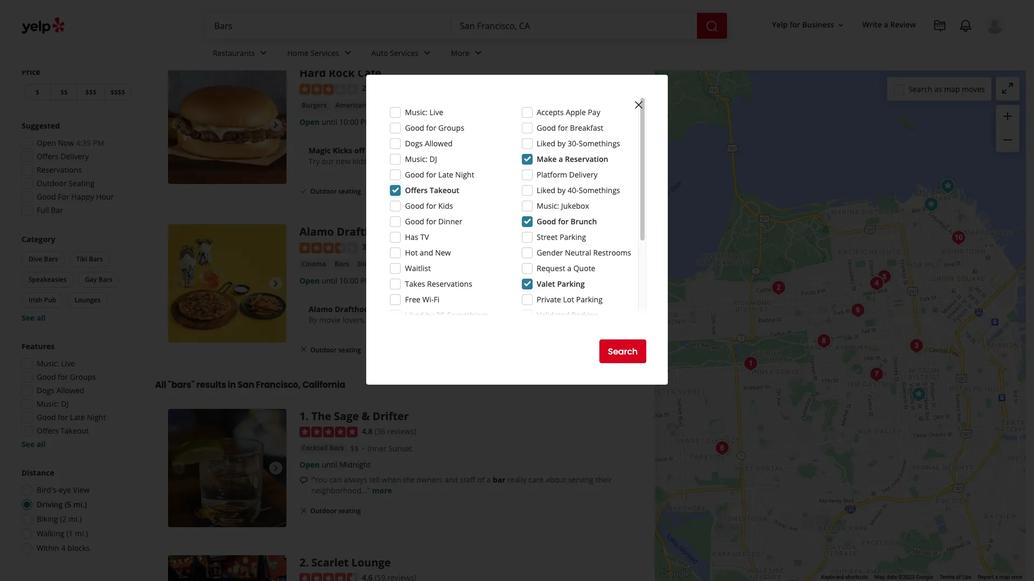 Task type: locate. For each thing, give the bounding box(es) containing it.
group containing features
[[18, 342, 134, 450]]

group containing suggested
[[18, 121, 134, 219]]

mi.) right (5
[[73, 500, 87, 510]]

1 vertical spatial see all
[[22, 440, 46, 450]]

0 vertical spatial mission
[[471, 225, 512, 239]]

liked for liked by 40-somethings
[[537, 185, 555, 196]]

1 horizontal spatial cocktail bars link
[[415, 100, 461, 111]]

delivery for platform delivery
[[569, 170, 598, 180]]

seating
[[338, 187, 361, 196], [338, 346, 361, 355], [338, 507, 361, 516]]

live inside search dialog
[[430, 107, 443, 117]]

data
[[887, 575, 897, 581]]

lounge
[[352, 556, 391, 571]]

2 until from the top
[[322, 276, 337, 286]]

24 chevron down v2 image
[[257, 47, 270, 59], [341, 47, 354, 59], [421, 47, 434, 59], [472, 47, 485, 59]]

1 horizontal spatial services
[[390, 48, 419, 58]]

pm right 4:35
[[93, 138, 104, 148]]

1 vertical spatial good for late night
[[37, 413, 106, 423]]

1 vertical spatial 10:00
[[339, 276, 359, 286]]

10:00 for rock
[[339, 117, 359, 127]]

0 horizontal spatial late
[[70, 413, 85, 423]]

0 vertical spatial open until 10:00 pm
[[300, 117, 372, 127]]

see all down irish
[[22, 313, 46, 323]]

16 speech v2 image
[[300, 477, 308, 486]]

see for category
[[22, 313, 35, 323]]

google image
[[658, 568, 693, 582]]

alamo inside alamo drafthouse cinema by movie lovers, for movie lovers read more
[[309, 304, 333, 314]]

movie right the by
[[319, 315, 341, 325]]

and left "staff"
[[445, 475, 458, 486]]

cocktail bars
[[417, 101, 459, 110], [302, 444, 344, 453]]

liked by 20-somethings
[[405, 310, 489, 321]]

1 vertical spatial see all button
[[22, 440, 46, 450]]

google
[[916, 575, 933, 581]]

outdoor seating for 4.8
[[310, 507, 361, 516]]

1 see from the top
[[22, 313, 35, 323]]

0 vertical spatial offers takeout
[[405, 185, 459, 196]]

cocktail down 4.8 star rating "image"
[[302, 444, 328, 453]]

read right today!
[[417, 156, 436, 166]]

1 vertical spatial music: live
[[37, 359, 75, 369]]

1 seating from the top
[[338, 187, 361, 196]]

4.8
[[362, 427, 373, 437]]

16 checkmark v2 image for takeout
[[415, 187, 423, 195]]

next image
[[269, 278, 282, 290], [269, 462, 282, 475]]

reservations down offers delivery
[[37, 165, 82, 175]]

30-
[[568, 138, 579, 149]]

gender
[[537, 248, 563, 258]]

accepts
[[537, 107, 564, 117]]

more inside alamo drafthouse cinema by movie lovers, for movie lovers read more
[[449, 315, 468, 325]]

new
[[336, 156, 351, 166]]

cocktail bars link left fisherman's
[[415, 100, 461, 111]]

1 all from the top
[[37, 313, 46, 323]]

$$ left $$$ button
[[60, 88, 68, 97]]

services inside 'link'
[[311, 48, 339, 58]]

see all button
[[22, 313, 46, 323], [22, 440, 46, 450]]

1 . from the top
[[306, 409, 309, 424]]

0 vertical spatial music: live
[[405, 107, 443, 117]]

outdoor down our
[[310, 187, 337, 196]]

2 16 checkmark v2 image from the left
[[415, 187, 423, 195]]

map right as
[[944, 84, 960, 94]]

1 vertical spatial cocktail bars link
[[300, 444, 346, 454]]

burgers link
[[300, 100, 329, 111]]

outdoor seating down the neighborhood..."
[[310, 507, 361, 516]]

offers takeout up "distance"
[[37, 426, 89, 436]]

1 see all button from the top
[[22, 313, 46, 323]]

hot
[[405, 248, 418, 258]]

0 vertical spatial cinema
[[400, 225, 441, 239]]

0 vertical spatial see all button
[[22, 313, 46, 323]]

all for features
[[37, 440, 46, 450]]

tiki bars
[[76, 255, 103, 264]]

cocktail bars link down 4.8 star rating "image"
[[300, 444, 346, 454]]

for inside alamo drafthouse cinema by movie lovers, for movie lovers read more
[[368, 315, 378, 325]]

2 see all button from the top
[[22, 440, 46, 450]]

0 vertical spatial allowed
[[425, 138, 453, 149]]

and inside search dialog
[[420, 248, 433, 258]]

open down cinema "link"
[[300, 276, 320, 286]]

3.5 (989 reviews)
[[362, 242, 421, 252]]

1 horizontal spatial music: dj
[[405, 154, 437, 164]]

lounges button
[[67, 293, 108, 309]]

1
[[300, 409, 306, 424]]

10:00
[[339, 117, 359, 127], [339, 276, 359, 286]]

0 vertical spatial read
[[417, 156, 436, 166]]

a left quote
[[567, 263, 572, 274]]

a for write
[[884, 20, 889, 30]]

somethings down breakfast
[[579, 138, 620, 149]]

good for groups inside search dialog
[[405, 123, 464, 133]]

takeout inside group
[[60, 426, 89, 436]]

scarlet lounge image
[[768, 277, 789, 299]]

yelp
[[772, 20, 788, 30]]

cocktail bars left fisherman's
[[417, 101, 459, 110]]

reservations inside search dialog
[[427, 279, 472, 289]]

0 vertical spatial $$
[[60, 88, 68, 97]]

. for 2
[[306, 556, 309, 571]]

slideshow element
[[168, 66, 287, 184], [168, 225, 287, 343], [168, 409, 287, 528]]

0 vertical spatial dogs
[[405, 138, 423, 149]]

home
[[287, 48, 309, 58]]

2 vertical spatial pm
[[361, 276, 372, 286]]

1 24 chevron down v2 image from the left
[[257, 47, 270, 59]]

cocktail bars button left fisherman's
[[415, 100, 461, 111]]

last call bar image
[[866, 364, 888, 385]]

slideshow element for alamo
[[168, 225, 287, 343]]

pm
[[361, 117, 372, 127], [93, 138, 104, 148], [361, 276, 372, 286]]

offers up good for kids
[[405, 185, 428, 196]]

cinema inside alamo drafthouse cinema by movie lovers, for movie lovers read more
[[379, 304, 408, 314]]

0 vertical spatial see
[[22, 313, 35, 323]]

services
[[311, 48, 339, 58], [390, 48, 419, 58]]

2 services from the left
[[390, 48, 419, 58]]

reviews) down alamo drafthouse cinema new mission link
[[392, 242, 421, 252]]

24 chevron down v2 image up rock
[[341, 47, 354, 59]]

somethings up jukebox
[[579, 185, 620, 196]]

seating down new
[[338, 187, 361, 196]]

0 vertical spatial late
[[438, 170, 453, 180]]

1 vertical spatial and
[[445, 475, 458, 486]]

4.8 star rating image
[[300, 427, 358, 438]]

1 vertical spatial slideshow element
[[168, 225, 287, 343]]

offers down now
[[37, 151, 59, 162]]

fermentation lab image
[[874, 266, 895, 288]]

1 vertical spatial all
[[37, 440, 46, 450]]

1 slideshow element from the top
[[168, 66, 287, 184]]

delivery down today!
[[380, 187, 406, 196]]

parking up neutral
[[560, 232, 586, 242]]

yelp for business button
[[768, 15, 850, 35]]

the sage & drifter image
[[740, 353, 761, 375], [168, 409, 287, 528]]

dogs up today!
[[405, 138, 423, 149]]

business
[[802, 20, 834, 30]]

home services link
[[279, 39, 363, 70]]

24 chevron down v2 image right restaurants
[[257, 47, 270, 59]]

outdoor down the neighborhood..."
[[310, 507, 337, 516]]

0 vertical spatial cocktail bars button
[[415, 100, 461, 111]]

music: live up today!
[[405, 107, 443, 117]]

1 horizontal spatial cocktail bars
[[417, 101, 459, 110]]

0 vertical spatial san
[[293, 6, 318, 24]]

cocktail bars link
[[415, 100, 461, 111], [300, 444, 346, 454]]

allowed
[[425, 138, 453, 149], [56, 386, 84, 396]]

option group
[[18, 468, 134, 558]]

1 horizontal spatial dj
[[430, 154, 437, 164]]

bars inside 'button'
[[335, 259, 349, 269]]

1 vertical spatial previous image
[[172, 278, 185, 290]]

dinner down kids
[[438, 217, 462, 227]]

1 horizontal spatial $$
[[350, 444, 359, 454]]

open
[[300, 117, 320, 127], [37, 138, 56, 148], [300, 276, 320, 286], [300, 460, 320, 471]]

open for $$
[[300, 460, 320, 471]]

mi.) for walking (1 mi.)
[[75, 529, 88, 539]]

valet parking
[[537, 279, 585, 289]]

open down burgers button
[[300, 117, 320, 127]]

night inside search dialog
[[455, 170, 474, 180]]

1 vertical spatial reviews)
[[387, 427, 416, 437]]

0 horizontal spatial good for groups
[[37, 372, 96, 382]]

pay
[[588, 107, 601, 117]]

1 vertical spatial offers
[[405, 185, 428, 196]]

0 vertical spatial groups
[[438, 123, 464, 133]]

next image for open until 10:00 pm
[[269, 278, 282, 290]]

see all button down irish
[[22, 313, 46, 323]]

$$ up the midnight
[[350, 444, 359, 454]]

0 vertical spatial all
[[37, 313, 46, 323]]

kennedy's indian curry house & irish pub image
[[920, 194, 942, 215]]

delivery down reservation
[[569, 170, 598, 180]]

. left scarlet
[[306, 556, 309, 571]]

for
[[790, 20, 800, 30], [426, 123, 436, 133], [558, 123, 568, 133], [426, 170, 436, 180], [426, 201, 436, 211], [426, 217, 436, 227], [558, 217, 569, 227], [368, 315, 378, 325], [58, 372, 68, 382], [58, 413, 68, 423]]

open down the suggested
[[37, 138, 56, 148]]

offers inside search dialog
[[405, 185, 428, 196]]

1 horizontal spatial offers takeout
[[405, 185, 459, 196]]

0 horizontal spatial hard rock cafe image
[[168, 66, 287, 184]]

lovers,
[[343, 315, 366, 325]]

francisco, up 1
[[256, 379, 301, 392]]

seating for 4.8
[[338, 507, 361, 516]]

2 seating from the top
[[338, 346, 361, 355]]

0 horizontal spatial 16 checkmark v2 image
[[300, 187, 308, 195]]

cocktail right the (traditional)
[[417, 101, 443, 110]]

reviews) up the 'sunset'
[[387, 427, 416, 437]]

2 see from the top
[[22, 440, 35, 450]]

search for search
[[608, 346, 638, 358]]

until up can
[[322, 460, 337, 471]]

open up 16 speech v2 image
[[300, 460, 320, 471]]

1 horizontal spatial live
[[430, 107, 443, 117]]

16 checkmark v2 image
[[300, 187, 308, 195], [415, 187, 423, 195]]

previous image
[[172, 119, 185, 132], [172, 278, 185, 290]]

and right the hot
[[420, 248, 433, 258]]

category
[[22, 234, 55, 245]]

services right auto
[[390, 48, 419, 58]]

report a map error link
[[978, 575, 1023, 581]]

0 horizontal spatial offers takeout
[[37, 426, 89, 436]]

see all up "distance"
[[22, 440, 46, 450]]

open until midnight
[[300, 460, 371, 471]]

1 vertical spatial open until 10:00 pm
[[300, 276, 372, 286]]

terms of use
[[940, 575, 972, 581]]

liked down platform
[[537, 185, 555, 196]]

2 . from the top
[[306, 556, 309, 571]]

open until 10:00 pm down bars link
[[300, 276, 372, 286]]

by for 30-
[[557, 138, 566, 149]]

0 vertical spatial liked
[[537, 138, 555, 149]]

1 horizontal spatial music: live
[[405, 107, 443, 117]]

1 10:00 from the top
[[339, 117, 359, 127]]

parking for street parking
[[560, 232, 586, 242]]

0 vertical spatial outdoor seating
[[310, 187, 361, 196]]

drafthouse up lovers, at the bottom of page
[[335, 304, 377, 314]]

1 horizontal spatial night
[[455, 170, 474, 180]]

2 previous image from the top
[[172, 278, 185, 290]]

dogs allowed up today!
[[405, 138, 453, 149]]

california up the the
[[302, 379, 345, 392]]

magic
[[309, 145, 331, 156]]

music: live inside group
[[37, 359, 75, 369]]

24 chevron down v2 image inside 'auto services' link
[[421, 47, 434, 59]]

drafthouse inside alamo drafthouse cinema by movie lovers, for movie lovers read more
[[335, 304, 377, 314]]

1 services from the left
[[311, 48, 339, 58]]

1 16 checkmark v2 image from the left
[[300, 187, 308, 195]]

francisco,
[[320, 6, 387, 24], [256, 379, 301, 392]]

a right make
[[559, 154, 563, 164]]

next image
[[269, 119, 282, 132]]

2 vertical spatial mi.)
[[75, 529, 88, 539]]

0 vertical spatial live
[[430, 107, 443, 117]]

all up "distance"
[[37, 440, 46, 450]]

1 vertical spatial delivery
[[569, 170, 598, 180]]

10:00 down bars link
[[339, 276, 359, 286]]

map for moves
[[944, 84, 960, 94]]

0 horizontal spatial dj
[[61, 399, 69, 409]]

2 10:00 from the top
[[339, 276, 359, 286]]

1 16 close v2 image from the top
[[300, 346, 308, 354]]

3 outdoor seating from the top
[[310, 507, 361, 516]]

2 slideshow element from the top
[[168, 225, 287, 343]]

16 close v2 image for open until midnight
[[300, 507, 308, 516]]

until down burgers button
[[322, 117, 337, 127]]

0 vertical spatial dinner
[[438, 217, 462, 227]]

2 vertical spatial seating
[[338, 507, 361, 516]]

san right near
[[293, 6, 318, 24]]

by
[[557, 138, 566, 149], [557, 185, 566, 196], [426, 310, 434, 321]]

16 checkmark v2 image for outdoor seating
[[300, 187, 308, 195]]

theater
[[381, 259, 407, 269]]

search button
[[599, 340, 646, 364]]

cocktail bars down 4.8 star rating "image"
[[302, 444, 344, 453]]

a for request
[[567, 263, 572, 274]]

see all button for features
[[22, 440, 46, 450]]

until down bars link
[[322, 276, 337, 286]]

1 previous image from the top
[[172, 119, 185, 132]]

delivery
[[60, 151, 89, 162], [569, 170, 598, 180], [380, 187, 406, 196]]

mi.) for driving (5 mi.)
[[73, 500, 87, 510]]

1 vertical spatial next image
[[269, 462, 282, 475]]

0 vertical spatial 16 close v2 image
[[300, 346, 308, 354]]

all down irish pub button
[[37, 313, 46, 323]]

$$$$
[[110, 88, 125, 97]]

mi.) for biking (2 mi.)
[[69, 514, 82, 525]]

16 info v2 image
[[237, 37, 246, 46]]

has tv
[[405, 232, 429, 242]]

pm for alamo drafthouse cinema new mission
[[361, 276, 372, 286]]

until
[[322, 117, 337, 127], [322, 276, 337, 286], [322, 460, 337, 471]]

&
[[362, 409, 370, 424]]

1 vertical spatial groups
[[70, 372, 96, 382]]

of right "staff"
[[478, 475, 485, 486]]

services for home services
[[311, 48, 339, 58]]

good for late night inside group
[[37, 413, 106, 423]]

0 horizontal spatial dogs
[[37, 386, 54, 396]]

francisco, up auto
[[320, 6, 387, 24]]

services up hard
[[311, 48, 339, 58]]

1 vertical spatial $$
[[350, 444, 359, 454]]

0 horizontal spatial search
[[608, 346, 638, 358]]

delivery inside search dialog
[[569, 170, 598, 180]]

bars down 3.5 star rating image
[[335, 259, 349, 269]]

parking right lot
[[576, 295, 603, 305]]

open until 10:00 pm for rock
[[300, 117, 372, 127]]

terms
[[940, 575, 955, 581]]

lounges
[[74, 296, 101, 305]]

more down the tell
[[372, 486, 392, 496]]

0 horizontal spatial live
[[61, 359, 75, 369]]

4 24 chevron down v2 image from the left
[[472, 47, 485, 59]]

0 vertical spatial more
[[437, 156, 457, 166]]

california up 'auto services' link
[[389, 6, 453, 24]]

0 horizontal spatial cocktail bars button
[[300, 444, 346, 454]]

see all button up "distance"
[[22, 440, 46, 450]]

new down kids
[[444, 225, 468, 239]]

alamo up the by
[[309, 304, 333, 314]]

search inside button
[[608, 346, 638, 358]]

1 vertical spatial the sage & drifter image
[[168, 409, 287, 528]]

0 vertical spatial somethings
[[579, 138, 620, 149]]

1 horizontal spatial reservations
[[427, 279, 472, 289]]

good for dinner
[[405, 217, 462, 227]]

really
[[508, 475, 527, 486]]

more up kids
[[437, 156, 457, 166]]

2 see all from the top
[[22, 440, 46, 450]]

0 vertical spatial seating
[[338, 187, 361, 196]]

4.6 star rating image
[[300, 574, 358, 582]]

1 vertical spatial night
[[87, 413, 106, 423]]

open now 4:35 pm
[[37, 138, 104, 148]]

1 vertical spatial liked
[[537, 185, 555, 196]]

somethings
[[579, 138, 620, 149], [579, 185, 620, 196], [447, 310, 489, 321]]

1 vertical spatial more
[[449, 315, 468, 325]]

open until 10:00 pm down american
[[300, 117, 372, 127]]

previous image
[[172, 462, 185, 475]]

map region
[[604, 1, 1034, 582]]

16 close v2 image for open until 10:00 pm
[[300, 346, 308, 354]]

1 horizontal spatial and
[[445, 475, 458, 486]]

24 chevron down v2 image right 'auto services'
[[421, 47, 434, 59]]

3 until from the top
[[322, 460, 337, 471]]

group
[[996, 105, 1020, 152], [18, 121, 134, 219], [19, 234, 134, 324], [18, 342, 134, 450]]

and
[[420, 248, 433, 258], [445, 475, 458, 486]]

bars right dive
[[44, 255, 58, 264]]

24 chevron down v2 image inside home services 'link'
[[341, 47, 354, 59]]

0 vertical spatial the sage & drifter image
[[740, 353, 761, 375]]

seating down the neighborhood..."
[[338, 507, 361, 516]]

0 horizontal spatial services
[[311, 48, 339, 58]]

see down irish
[[22, 313, 35, 323]]

1 vertical spatial late
[[70, 413, 85, 423]]

san right in
[[238, 379, 254, 392]]

a for report
[[995, 575, 998, 581]]

2 16 close v2 image from the top
[[300, 507, 308, 516]]

by left 30-
[[557, 138, 566, 149]]

movie
[[319, 315, 341, 325], [380, 315, 401, 325]]

1 next image from the top
[[269, 278, 282, 290]]

dinner inside button
[[358, 259, 380, 269]]

new up takes reservations
[[435, 248, 451, 258]]

movie left lovers
[[380, 315, 401, 325]]

liked down free
[[405, 310, 424, 321]]

2 vertical spatial somethings
[[447, 310, 489, 321]]

near
[[259, 6, 291, 24]]

alamo drafthouse cinema by movie lovers, for movie lovers read more
[[309, 304, 468, 325]]

3.5 star rating image
[[300, 243, 358, 254]]

offers takeout
[[405, 185, 459, 196], [37, 426, 89, 436]]

0 horizontal spatial california
[[302, 379, 345, 392]]

24 chevron down v2 image inside more link
[[472, 47, 485, 59]]

good for late night inside search dialog
[[405, 170, 474, 180]]

1 horizontal spatial good for late night
[[405, 170, 474, 180]]

of left use
[[956, 575, 961, 581]]

0 vertical spatial music: dj
[[405, 154, 437, 164]]

2 open until 10:00 pm from the top
[[300, 276, 372, 286]]

a right report
[[995, 575, 998, 581]]

3 seating from the top
[[338, 507, 361, 516]]

10:00 down american
[[339, 117, 359, 127]]

bars right tiki
[[89, 255, 103, 264]]

2 outdoor seating from the top
[[310, 346, 361, 355]]

dive
[[29, 255, 42, 264]]

1 vertical spatial music: dj
[[37, 399, 69, 409]]

2 vertical spatial until
[[322, 460, 337, 471]]

1 open until 10:00 pm from the top
[[300, 117, 372, 127]]

1 vertical spatial cocktail bars button
[[300, 444, 346, 454]]

0 vertical spatial see all
[[22, 313, 46, 323]]

good for late night
[[405, 170, 474, 180], [37, 413, 106, 423]]

0 horizontal spatial $$
[[60, 88, 68, 97]]

None search field
[[206, 13, 729, 39]]

open until 10:00 pm
[[300, 117, 372, 127], [300, 276, 372, 286]]

2 24 chevron down v2 image from the left
[[341, 47, 354, 59]]

music: live
[[405, 107, 443, 117], [37, 359, 75, 369]]

parking for valet parking
[[557, 279, 585, 289]]

takes
[[405, 279, 425, 289]]

rock
[[329, 66, 355, 80]]

liked for liked by 30-somethings
[[537, 138, 555, 149]]

outdoor
[[37, 178, 67, 189], [310, 187, 337, 196], [310, 346, 337, 355], [310, 507, 337, 516]]

2 all from the top
[[37, 440, 46, 450]]

allowed inside group
[[56, 386, 84, 396]]

within 4 blocks
[[37, 544, 90, 554]]

offers up "distance"
[[37, 426, 59, 436]]

cocktail for the topmost cocktail bars link
[[417, 101, 443, 110]]

24 chevron down v2 image inside restaurants link
[[257, 47, 270, 59]]

see up "distance"
[[22, 440, 35, 450]]

1 horizontal spatial movie
[[380, 315, 401, 325]]

dogs allowed down features
[[37, 386, 84, 396]]

shortcuts
[[845, 575, 868, 581]]

waitlist
[[405, 263, 431, 274]]

0 vertical spatial good for groups
[[405, 123, 464, 133]]

3 24 chevron down v2 image from the left
[[421, 47, 434, 59]]

somethings down takes reservations
[[447, 310, 489, 321]]

neutral
[[565, 248, 591, 258]]

map left "error"
[[1000, 575, 1010, 581]]

2
[[300, 556, 306, 571]]

hard rock cafe image
[[168, 66, 287, 184], [937, 175, 959, 197]]

a right write
[[884, 20, 889, 30]]

1 until from the top
[[322, 117, 337, 127]]

2 horizontal spatial delivery
[[569, 170, 598, 180]]

1 horizontal spatial mission
[[471, 225, 512, 239]]

1 vertical spatial cocktail
[[302, 444, 328, 453]]

1 horizontal spatial delivery
[[380, 187, 406, 196]]

hard rock cafe link
[[300, 66, 382, 80]]

0 vertical spatial .
[[306, 409, 309, 424]]

pm down the american (traditional) link
[[361, 117, 372, 127]]

2 next image from the top
[[269, 462, 282, 475]]

write a review
[[862, 20, 916, 30]]

0 horizontal spatial good for late night
[[37, 413, 106, 423]]

dinner down the "3.5"
[[358, 259, 380, 269]]

bars link
[[333, 259, 351, 270]]

1 see all from the top
[[22, 313, 46, 323]]

pm down "dinner theater" link
[[361, 276, 372, 286]]

reviews) for (36 reviews)
[[387, 427, 416, 437]]

read inside alamo drafthouse cinema by movie lovers, for movie lovers read more
[[429, 315, 447, 325]]

alamo drafthouse cinema new mission image
[[908, 384, 930, 405]]

0 horizontal spatial dinner
[[358, 259, 380, 269]]

parking down private lot parking
[[572, 310, 598, 321]]

4.8 (36 reviews)
[[362, 427, 416, 437]]

(traditional)
[[368, 101, 408, 110]]

see all for category
[[22, 313, 46, 323]]

gay
[[85, 275, 97, 284]]

allowed inside search dialog
[[425, 138, 453, 149]]

1 vertical spatial san
[[238, 379, 254, 392]]

delivery down open now 4:35 pm
[[60, 151, 89, 162]]

liked up make
[[537, 138, 555, 149]]

1 vertical spatial mi.)
[[69, 514, 82, 525]]

16 close v2 image
[[300, 346, 308, 354], [300, 507, 308, 516]]

0 vertical spatial of
[[478, 475, 485, 486]]

slideshow element for hard
[[168, 66, 287, 184]]

street parking
[[537, 232, 586, 242]]

music: live down features
[[37, 359, 75, 369]]

somethings for 30-
[[579, 138, 620, 149]]

alamo for alamo drafthouse cinema new mission
[[300, 225, 334, 239]]

cocktail
[[417, 101, 443, 110], [302, 444, 328, 453]]

dogs allowed inside search dialog
[[405, 138, 453, 149]]



Task type: vqa. For each thing, say whether or not it's contained in the screenshot.
the left THE VIEW WEBSITE link
no



Task type: describe. For each thing, give the bounding box(es) containing it.
bars inside button
[[44, 255, 58, 264]]

takeout inside search dialog
[[430, 185, 459, 196]]

hour
[[96, 192, 114, 202]]

1 horizontal spatial hard rock cafe image
[[937, 175, 959, 197]]

cafe
[[358, 66, 382, 80]]

16 chevron down v2 image
[[837, 21, 845, 29]]

seating for 3.5
[[338, 346, 361, 355]]

10:00 for drafthouse
[[339, 276, 359, 286]]

bars left fisherman's
[[444, 101, 459, 110]]

offers takeout inside search dialog
[[405, 185, 459, 196]]

cinema for by
[[379, 304, 408, 314]]

1 outdoor seating from the top
[[310, 187, 361, 196]]

0 horizontal spatial the sage & drifter image
[[168, 409, 287, 528]]

write
[[862, 20, 882, 30]]

drafthouse for alamo drafthouse cinema by movie lovers, for movie lovers read more
[[335, 304, 377, 314]]

delivery for offers delivery
[[60, 151, 89, 162]]

previous image for hard rock cafe
[[172, 119, 185, 132]]

cocktail for the bottommost cocktail bars link
[[302, 444, 328, 453]]

read inside 'magic kicks off here try our new kids menu today! read more'
[[417, 156, 436, 166]]

the
[[403, 475, 415, 486]]

close image
[[632, 98, 645, 111]]

more link
[[442, 39, 493, 70]]

tiki
[[76, 255, 87, 264]]

can
[[329, 475, 342, 486]]

burgers button
[[300, 100, 329, 111]]

1 horizontal spatial california
[[389, 6, 453, 24]]

full bar
[[37, 205, 63, 215]]

see for features
[[22, 440, 35, 450]]

terms of use link
[[940, 575, 972, 581]]

music: dj inside search dialog
[[405, 154, 437, 164]]

1 vertical spatial good for groups
[[37, 372, 96, 382]]

request a quote
[[537, 263, 596, 274]]

distance
[[22, 468, 54, 478]]

zam zam image
[[813, 331, 835, 352]]

lost and found image
[[711, 438, 733, 459]]

parking for validated parking
[[572, 310, 598, 321]]

1 vertical spatial dogs
[[37, 386, 54, 396]]

alamo drafthouse cinema new mission image
[[168, 225, 287, 343]]

hard
[[300, 66, 326, 80]]

cinema inside button
[[302, 259, 326, 269]]

quote
[[574, 263, 596, 274]]

today!
[[391, 156, 413, 166]]

outdoor seating
[[37, 178, 94, 189]]

report a map error
[[978, 575, 1023, 581]]

by for 20-
[[426, 310, 434, 321]]

until for hard
[[322, 117, 337, 127]]

takes reservations
[[405, 279, 472, 289]]

good for brunch
[[537, 217, 597, 227]]

services for auto services
[[390, 48, 419, 58]]

all for category
[[37, 313, 46, 323]]

dinner inside search dialog
[[438, 217, 462, 227]]

$$ button
[[51, 84, 77, 101]]

0 horizontal spatial mission
[[413, 259, 440, 270]]

by for 40-
[[557, 185, 566, 196]]

music: live inside search dialog
[[405, 107, 443, 117]]

late inside group
[[70, 413, 85, 423]]

see all button for category
[[22, 313, 46, 323]]

review
[[891, 20, 916, 30]]

good for breakfast
[[537, 123, 604, 133]]

. for 1
[[306, 409, 309, 424]]

lion's den bar and lounge image
[[948, 227, 969, 249]]

cinema link
[[300, 259, 328, 270]]

1 vertical spatial of
[[956, 575, 961, 581]]

by
[[309, 315, 317, 325]]

reservations inside group
[[37, 165, 82, 175]]

late inside search dialog
[[438, 170, 453, 180]]

somethings for 40-
[[579, 185, 620, 196]]

cinema for new
[[400, 225, 441, 239]]

the
[[312, 409, 331, 424]]

dogs allowed inside group
[[37, 386, 84, 396]]

dj inside search dialog
[[430, 154, 437, 164]]

results
[[196, 379, 226, 392]]

open until 10:00 pm for drafthouse
[[300, 276, 372, 286]]

fisherman's
[[465, 101, 508, 111]]

search image
[[706, 20, 719, 33]]

good for kids
[[405, 201, 453, 211]]

error
[[1012, 575, 1023, 581]]

0 horizontal spatial san
[[238, 379, 254, 392]]

24 chevron down v2 image for more
[[472, 47, 485, 59]]

alamo drafthouse cinema new mission
[[300, 225, 512, 239]]

pub
[[44, 296, 56, 305]]

a for make
[[559, 154, 563, 164]]

bars right gay on the left top of the page
[[99, 275, 112, 284]]

kicks
[[333, 145, 352, 156]]

always
[[344, 475, 367, 486]]

see all for features
[[22, 440, 46, 450]]

1 vertical spatial francisco,
[[256, 379, 301, 392]]

in
[[228, 379, 236, 392]]

dive bars button
[[22, 252, 65, 268]]

until for alamo
[[322, 276, 337, 286]]

top 10 best bars near san francisco, california
[[155, 6, 453, 24]]

next image for open until midnight
[[269, 462, 282, 475]]

for inside button
[[790, 20, 800, 30]]

all
[[155, 379, 166, 392]]

©2023
[[899, 575, 915, 581]]

business categories element
[[204, 39, 1005, 70]]

1 vertical spatial offers takeout
[[37, 426, 89, 436]]

alamo for alamo drafthouse cinema by movie lovers, for movie lovers read more
[[309, 304, 333, 314]]

outdoor seating for 3.5
[[310, 346, 361, 355]]

more link
[[372, 486, 392, 496]]

inner
[[368, 444, 387, 454]]

zoom out image
[[1001, 134, 1014, 147]]

20-
[[436, 310, 447, 321]]

0 horizontal spatial of
[[478, 475, 485, 486]]

0 horizontal spatial groups
[[70, 372, 96, 382]]

mini bar sf image
[[847, 300, 869, 321]]

within
[[37, 544, 59, 554]]

2 movie from the left
[[380, 315, 401, 325]]

$$$$ button
[[104, 84, 131, 101]]

platform
[[537, 170, 567, 180]]

has
[[405, 232, 418, 242]]

3 slideshow element from the top
[[168, 409, 287, 528]]

bars up the open until midnight
[[329, 444, 344, 453]]

menu
[[369, 156, 389, 166]]

walking (1 mi.)
[[37, 529, 88, 539]]

expand map image
[[1001, 82, 1014, 95]]

american
[[335, 101, 366, 110]]

bars up 16 info v2 image
[[228, 6, 257, 24]]

irish pub button
[[22, 293, 63, 309]]

outdoor up for
[[37, 178, 67, 189]]

$$ inside button
[[60, 88, 68, 97]]

(2
[[60, 514, 67, 525]]

24 chevron down v2 image for auto services
[[421, 47, 434, 59]]

sage
[[334, 409, 359, 424]]

0 vertical spatial new
[[444, 225, 468, 239]]

tell
[[369, 475, 380, 486]]

wharf
[[510, 101, 531, 111]]

1 vertical spatial live
[[61, 359, 75, 369]]

$
[[36, 88, 39, 97]]

private
[[537, 295, 561, 305]]

bird's-
[[37, 485, 59, 496]]

burgers
[[302, 101, 327, 110]]

american (traditional) button
[[333, 100, 410, 111]]

scarlet
[[312, 556, 349, 571]]

map data ©2023 google
[[875, 575, 933, 581]]

drafthouse for alamo drafthouse cinema new mission
[[337, 225, 398, 239]]

somethings for 20-
[[447, 310, 489, 321]]

lot
[[563, 295, 574, 305]]

0 horizontal spatial music: dj
[[37, 399, 69, 409]]

previous image for alamo drafthouse cinema new mission
[[172, 278, 185, 290]]

full
[[37, 205, 49, 215]]

bar
[[493, 475, 506, 486]]

outdoor down the by
[[310, 346, 337, 355]]

0 vertical spatial cocktail bars link
[[415, 100, 461, 111]]

3.5
[[362, 242, 373, 252]]

fi
[[434, 295, 440, 305]]

for
[[58, 192, 69, 202]]

request
[[537, 263, 565, 274]]

zoom in image
[[1001, 110, 1014, 123]]

biking
[[37, 514, 58, 525]]

0 horizontal spatial cocktail bars
[[302, 444, 344, 453]]

open inside group
[[37, 138, 56, 148]]

best
[[197, 6, 225, 24]]

keyboard shortcuts
[[821, 575, 868, 581]]

user actions element
[[764, 13, 1020, 80]]

1 vertical spatial california
[[302, 379, 345, 392]]

a left bar
[[487, 475, 491, 486]]

open for mission
[[300, 276, 320, 286]]

dive bars
[[29, 255, 58, 264]]

new inside search dialog
[[435, 248, 451, 258]]

free wi-fi
[[405, 295, 440, 305]]

0 horizontal spatial night
[[87, 413, 106, 423]]

make
[[537, 154, 557, 164]]

"you
[[311, 475, 327, 486]]

price group
[[22, 67, 134, 103]]

open for fisherman's wharf
[[300, 117, 320, 127]]

option group containing distance
[[18, 468, 134, 558]]

notifications image
[[959, 19, 972, 32]]

1 movie from the left
[[319, 315, 341, 325]]

map for error
[[1000, 575, 1010, 581]]

1 vertical spatial dj
[[61, 399, 69, 409]]

$$$
[[85, 88, 97, 97]]

2 vertical spatial offers
[[37, 426, 59, 436]]

private lot parking
[[537, 295, 603, 305]]

pm for hard rock cafe
[[361, 117, 372, 127]]

here
[[367, 145, 385, 156]]

groups inside search dialog
[[438, 123, 464, 133]]

0 vertical spatial francisco,
[[320, 6, 387, 24]]

search for search as map moves
[[909, 84, 933, 94]]

dogs inside search dialog
[[405, 138, 423, 149]]

0 vertical spatial offers
[[37, 151, 59, 162]]

music: jukebox
[[537, 201, 589, 211]]

search dialog
[[0, 0, 1034, 582]]

tv
[[420, 232, 429, 242]]

reservation
[[565, 154, 608, 164]]

40-
[[568, 185, 579, 196]]

1 horizontal spatial the sage & drifter image
[[740, 353, 761, 375]]

24 chevron down v2 image for home services
[[341, 47, 354, 59]]

1 . the sage & drifter
[[300, 409, 409, 424]]

projects image
[[934, 19, 947, 32]]

liked for liked by 20-somethings
[[405, 310, 424, 321]]

try
[[309, 156, 320, 166]]

auto services
[[371, 48, 419, 58]]

care
[[529, 475, 544, 486]]

valet
[[537, 279, 555, 289]]

more inside 'magic kicks off here try our new kids menu today! read more'
[[437, 156, 457, 166]]

2 . scarlet lounge
[[300, 556, 391, 571]]

all "bars" results in san francisco, california
[[155, 379, 345, 392]]

write a review link
[[858, 15, 921, 35]]

group containing category
[[19, 234, 134, 324]]

24 chevron down v2 image for restaurants
[[257, 47, 270, 59]]

reviews) for (989 reviews)
[[392, 242, 421, 252]]

dahlia lounge image
[[906, 335, 927, 357]]

the social study image
[[866, 273, 888, 294]]

1 vertical spatial pm
[[93, 138, 104, 148]]

2 vertical spatial more
[[372, 486, 392, 496]]

gay bars button
[[78, 272, 119, 288]]

2.8 star rating image
[[300, 84, 358, 95]]

(989
[[375, 242, 390, 252]]



